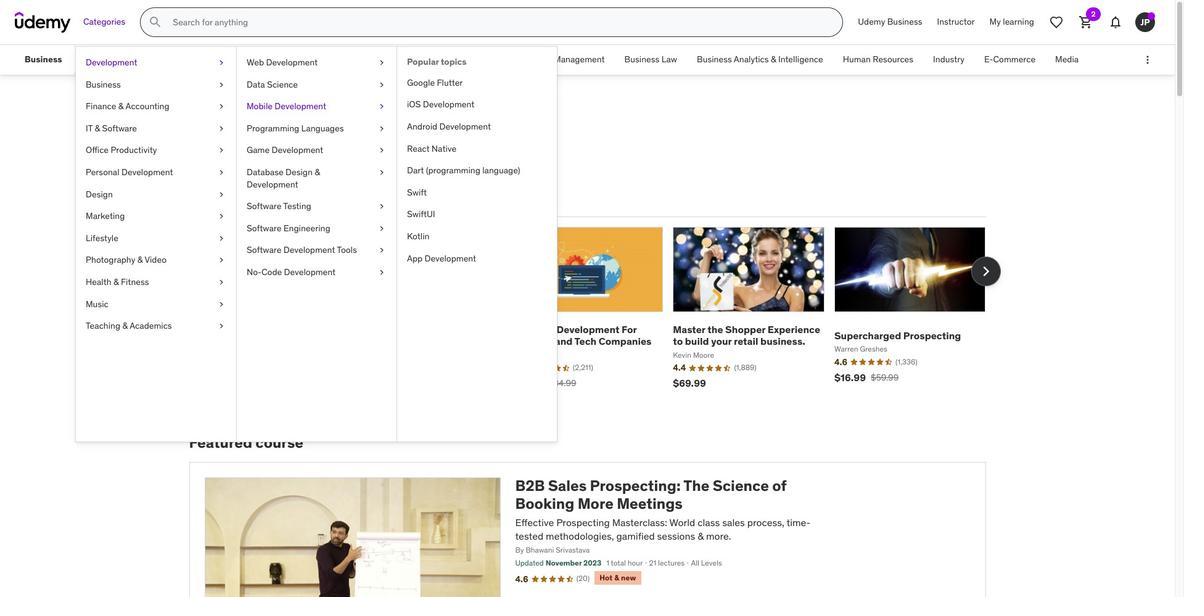 Task type: vqa. For each thing, say whether or not it's contained in the screenshot.
the User Experience Design link
no



Task type: locate. For each thing, give the bounding box(es) containing it.
instructor
[[938, 16, 975, 27]]

& for finance & accounting
[[118, 101, 124, 112]]

udemy business
[[858, 16, 923, 27]]

topics
[[441, 56, 467, 67]]

udemy image
[[15, 12, 71, 33]]

sales right b2b
[[548, 476, 587, 496]]

design inside design link
[[86, 189, 113, 200]]

data
[[247, 79, 265, 90]]

software up the software engineering in the top left of the page
[[247, 201, 282, 212]]

& right hot
[[615, 573, 620, 583]]

health
[[86, 276, 111, 288]]

software up the code
[[247, 245, 282, 256]]

1 horizontal spatial management
[[554, 54, 605, 65]]

xsmall image for photography & video
[[217, 254, 226, 267]]

science up sales
[[713, 476, 769, 496]]

development for business development for startups and tech companies
[[557, 323, 620, 336]]

mobile development link
[[237, 96, 397, 118]]

prospecting inside carousel element
[[904, 329, 962, 342]]

personal development
[[86, 167, 173, 178]]

udemy business link
[[851, 7, 930, 37]]

xsmall image inside web development link
[[377, 57, 387, 69]]

software for software engineering
[[247, 223, 282, 234]]

supercharged prospecting link
[[835, 329, 962, 342]]

1 vertical spatial science
[[713, 476, 769, 496]]

xsmall image inside data science 'link'
[[377, 79, 387, 91]]

sales
[[723, 516, 745, 529]]

my learning link
[[983, 7, 1042, 37]]

xsmall image for no-code development
[[377, 267, 387, 279]]

xsmall image for music
[[217, 298, 226, 310]]

law
[[662, 54, 678, 65]]

business left and
[[512, 323, 555, 336]]

& inside b2b sales prospecting: the science of booking more meetings effective prospecting masterclass: world class sales process, time- tested methodologies, gamified sessions & more. by bhawani srivastava
[[698, 530, 704, 542]]

2
[[1092, 9, 1096, 19]]

development for personal development
[[122, 167, 173, 178]]

my
[[990, 16, 1001, 27]]

finance
[[86, 101, 116, 112]]

total
[[611, 559, 626, 568]]

most popular button
[[189, 186, 256, 216]]

class
[[698, 516, 720, 529]]

& down class
[[698, 530, 704, 542]]

ios
[[407, 99, 421, 110]]

0 horizontal spatial prospecting
[[557, 516, 610, 529]]

sales left mobile
[[189, 104, 241, 130]]

trending button
[[266, 186, 313, 216]]

teaching & academics link
[[76, 315, 236, 337]]

& right the finance
[[118, 101, 124, 112]]

xsmall image inside lifestyle link
[[217, 232, 226, 245]]

0 vertical spatial science
[[267, 79, 298, 90]]

business law
[[625, 54, 678, 65]]

1 horizontal spatial prospecting
[[904, 329, 962, 342]]

management right project
[[554, 54, 605, 65]]

xsmall image inside database design & development link
[[377, 167, 387, 179]]

carousel element
[[189, 227, 1001, 405]]

1 horizontal spatial science
[[713, 476, 769, 496]]

xsmall image inside finance & accounting link
[[217, 101, 226, 113]]

design link
[[76, 184, 236, 206]]

supercharged
[[835, 329, 902, 342]]

development for android development
[[440, 121, 491, 132]]

courses
[[245, 104, 325, 130], [189, 157, 247, 176]]

of
[[773, 476, 787, 496]]

accounting
[[126, 101, 169, 112]]

0 vertical spatial sales
[[189, 104, 241, 130]]

xsmall image for database design & development
[[377, 167, 387, 179]]

0 horizontal spatial science
[[267, 79, 298, 90]]

photography
[[86, 254, 135, 266]]

languages
[[301, 123, 344, 134]]

xsmall image inside it & software link
[[217, 123, 226, 135]]

development inside 'link'
[[425, 253, 476, 264]]

database
[[247, 167, 284, 178]]

software up "office productivity"
[[102, 123, 137, 134]]

to left build
[[673, 335, 683, 348]]

native
[[432, 143, 457, 154]]

xsmall image for it & software
[[217, 123, 226, 135]]

0 vertical spatial design
[[286, 167, 313, 178]]

1 horizontal spatial design
[[286, 167, 313, 178]]

software engineering
[[247, 223, 330, 234]]

communication link
[[170, 45, 251, 75]]

business link up accounting
[[76, 74, 236, 96]]

bhawani
[[526, 546, 554, 555]]

& right health
[[113, 276, 119, 288]]

personal
[[86, 167, 119, 178]]

booking
[[516, 494, 575, 513]]

0 horizontal spatial design
[[86, 189, 113, 200]]

lifestyle
[[86, 232, 118, 244]]

xsmall image inside photography & video link
[[217, 254, 226, 267]]

business development for startups and tech companies
[[512, 323, 652, 348]]

get
[[268, 157, 292, 176]]

xsmall image inside "mobile development" link
[[377, 101, 387, 113]]

you
[[295, 157, 320, 176]]

to inside master the shopper experience to build your retail business.
[[673, 335, 683, 348]]

code
[[262, 267, 282, 278]]

business up the finance
[[86, 79, 121, 90]]

& for it & software
[[95, 123, 100, 134]]

xsmall image inside the no-code development link
[[377, 267, 387, 279]]

& inside 'database design & development'
[[315, 167, 320, 178]]

xsmall image inside game development link
[[377, 145, 387, 157]]

xsmall image inside software testing link
[[377, 201, 387, 213]]

& right teaching
[[122, 320, 128, 331]]

1 horizontal spatial sales
[[548, 476, 587, 496]]

game development
[[247, 145, 323, 156]]

business strategy link
[[362, 45, 452, 75]]

1 vertical spatial to
[[673, 335, 683, 348]]

your
[[712, 335, 732, 348]]

xsmall image for web development
[[377, 57, 387, 69]]

xsmall image for finance & accounting
[[217, 101, 226, 113]]

companies
[[599, 335, 652, 348]]

music
[[86, 298, 108, 309]]

0 vertical spatial to
[[250, 157, 265, 176]]

0 horizontal spatial sales
[[189, 104, 241, 130]]

for
[[622, 323, 637, 336]]

google flutter link
[[397, 72, 557, 94]]

world
[[670, 516, 696, 529]]

science inside 'link'
[[267, 79, 298, 90]]

1 horizontal spatial business link
[[76, 74, 236, 96]]

software for software development tools
[[247, 245, 282, 256]]

entrepreneurship
[[93, 54, 160, 65]]

software down software testing
[[247, 223, 282, 234]]

xsmall image inside software development tools link
[[377, 245, 387, 257]]

submit search image
[[148, 15, 163, 30]]

sales inside b2b sales prospecting: the science of booking more meetings effective prospecting masterclass: world class sales process, time- tested methodologies, gamified sessions & more. by bhawani srivastava
[[548, 476, 587, 496]]

xsmall image inside programming languages link
[[377, 123, 387, 135]]

b2b sales prospecting: the science of booking more meetings effective prospecting masterclass: world class sales process, time- tested methodologies, gamified sessions & more. by bhawani srivastava
[[516, 476, 811, 555]]

development inside "link"
[[86, 57, 137, 68]]

business inside 'business development for startups and tech companies'
[[512, 323, 555, 336]]

masterclass:
[[613, 516, 668, 529]]

time-
[[787, 516, 811, 529]]

xsmall image for lifestyle
[[217, 232, 226, 245]]

management up data science
[[261, 54, 312, 65]]

xsmall image inside music link
[[217, 298, 226, 310]]

methodologies,
[[546, 530, 614, 542]]

prospecting inside b2b sales prospecting: the science of booking more meetings effective prospecting masterclass: world class sales process, time- tested methodologies, gamified sessions & more. by bhawani srivastava
[[557, 516, 610, 529]]

xsmall image inside "personal development" link
[[217, 167, 226, 179]]

more.
[[706, 530, 732, 542]]

tools
[[337, 245, 357, 256]]

business right udemy
[[888, 16, 923, 27]]

0 horizontal spatial to
[[250, 157, 265, 176]]

no-
[[247, 267, 262, 278]]

xsmall image inside the software engineering link
[[377, 223, 387, 235]]

development for software development tools
[[284, 245, 335, 256]]

& down game development link
[[315, 167, 320, 178]]

& left video at left
[[137, 254, 143, 266]]

to down "game"
[[250, 157, 265, 176]]

strategy
[[409, 54, 442, 65]]

xsmall image inside health & fitness link
[[217, 276, 226, 288]]

&
[[771, 54, 777, 65], [118, 101, 124, 112], [95, 123, 100, 134], [315, 167, 320, 178], [137, 254, 143, 266], [113, 276, 119, 288], [122, 320, 128, 331], [698, 530, 704, 542], [615, 573, 620, 583]]

xsmall image inside teaching & academics "link"
[[217, 320, 226, 332]]

0 horizontal spatial management
[[261, 54, 312, 65]]

1 vertical spatial design
[[86, 189, 113, 200]]

1 vertical spatial courses
[[189, 157, 247, 176]]

wishlist image
[[1050, 15, 1064, 30]]

xsmall image for software development tools
[[377, 245, 387, 257]]

business link down udemy image
[[15, 45, 72, 75]]

web
[[247, 57, 264, 68]]

1 vertical spatial prospecting
[[557, 516, 610, 529]]

xsmall image
[[217, 79, 226, 91], [217, 101, 226, 113], [217, 123, 226, 135], [377, 123, 387, 135], [217, 167, 226, 179], [217, 189, 226, 201], [377, 223, 387, 235], [377, 245, 387, 257], [217, 254, 226, 267], [217, 298, 226, 310]]

you have alerts image
[[1148, 12, 1156, 20]]

science down "web development"
[[267, 79, 298, 90]]

notifications image
[[1109, 15, 1124, 30]]

xsmall image inside office productivity link
[[217, 145, 226, 157]]

xsmall image for data science
[[377, 79, 387, 91]]

popular topics
[[407, 56, 467, 67]]

software for software testing
[[247, 201, 282, 212]]

xsmall image inside design link
[[217, 189, 226, 201]]

xsmall image for marketing
[[217, 211, 226, 223]]

productivity
[[111, 145, 157, 156]]

1 management from the left
[[261, 54, 312, 65]]

business law link
[[615, 45, 687, 75]]

mobile
[[247, 101, 273, 112]]

0 vertical spatial prospecting
[[904, 329, 962, 342]]

marketing link
[[76, 206, 236, 228]]

1 horizontal spatial to
[[673, 335, 683, 348]]

xsmall image inside the marketing link
[[217, 211, 226, 223]]

the
[[684, 476, 710, 496]]

& right it
[[95, 123, 100, 134]]

mobile development
[[247, 101, 326, 112]]

office
[[86, 145, 109, 156]]

finance & accounting
[[86, 101, 169, 112]]

1 vertical spatial sales
[[548, 476, 587, 496]]

resources
[[873, 54, 914, 65]]

development inside 'business development for startups and tech companies'
[[557, 323, 620, 336]]

next image
[[976, 262, 996, 281]]

xsmall image for office productivity
[[217, 145, 226, 157]]

& inside "link"
[[122, 320, 128, 331]]

xsmall image inside development "link"
[[217, 57, 226, 69]]

xsmall image
[[217, 57, 226, 69], [377, 57, 387, 69], [377, 79, 387, 91], [377, 101, 387, 113], [217, 145, 226, 157], [377, 145, 387, 157], [377, 167, 387, 179], [377, 201, 387, 213], [217, 211, 226, 223], [217, 232, 226, 245], [377, 267, 387, 279], [217, 276, 226, 288], [217, 320, 226, 332]]

xsmall image for design
[[217, 189, 226, 201]]

business left the arrow pointing to subcategory menu links icon
[[25, 54, 62, 65]]

sales courses
[[189, 104, 325, 130]]

xsmall image for game development
[[377, 145, 387, 157]]

business left analytics
[[697, 54, 732, 65]]

and
[[555, 335, 573, 348]]



Task type: describe. For each thing, give the bounding box(es) containing it.
it & software
[[86, 123, 137, 134]]

swift link
[[397, 182, 557, 204]]

xsmall image for teaching & academics
[[217, 320, 226, 332]]

business left popular
[[372, 54, 407, 65]]

software testing
[[247, 201, 311, 212]]

2 link
[[1072, 7, 1101, 37]]

hour
[[628, 559, 643, 568]]

media
[[1056, 54, 1079, 65]]

lectures
[[658, 559, 685, 568]]

& for health & fitness
[[113, 276, 119, 288]]

project management
[[524, 54, 605, 65]]

master the shopper experience to build your retail business.
[[673, 323, 821, 348]]

xsmall image for development
[[217, 57, 226, 69]]

21
[[649, 559, 657, 568]]

human
[[843, 54, 871, 65]]

b2b
[[516, 476, 545, 496]]

xsmall image for mobile development
[[377, 101, 387, 113]]

2 management from the left
[[554, 54, 605, 65]]

effective
[[516, 516, 554, 529]]

dart (programming language) link
[[397, 160, 557, 182]]

started
[[324, 157, 375, 176]]

teaching & academics
[[86, 320, 172, 331]]

jp link
[[1131, 7, 1161, 37]]

shopping cart with 2 items image
[[1079, 15, 1094, 30]]

& for photography & video
[[137, 254, 143, 266]]

development for web development
[[266, 57, 318, 68]]

database design & development link
[[237, 162, 397, 196]]

srivastava
[[556, 546, 590, 555]]

business analytics & intelligence link
[[687, 45, 833, 75]]

all levels
[[691, 559, 722, 568]]

communication
[[180, 54, 241, 65]]

all
[[691, 559, 700, 568]]

more subcategory menu links image
[[1142, 54, 1154, 66]]

programming
[[247, 123, 299, 134]]

development for game development
[[272, 145, 323, 156]]

react
[[407, 143, 430, 154]]

mobile development element
[[397, 47, 557, 442]]

human resources link
[[833, 45, 924, 75]]

& right analytics
[[771, 54, 777, 65]]

shopper
[[726, 323, 766, 336]]

jp
[[1141, 16, 1151, 28]]

experience
[[768, 323, 821, 336]]

science inside b2b sales prospecting: the science of booking more meetings effective prospecting masterclass: world class sales process, time- tested methodologies, gamified sessions & more. by bhawani srivastava
[[713, 476, 769, 496]]

& for teaching & academics
[[122, 320, 128, 331]]

0 horizontal spatial business link
[[15, 45, 72, 75]]

xsmall image for software testing
[[377, 201, 387, 213]]

swiftui
[[407, 209, 435, 220]]

development for app development
[[425, 253, 476, 264]]

software testing link
[[237, 196, 397, 218]]

most popular
[[192, 194, 254, 207]]

programming languages
[[247, 123, 344, 134]]

4.6
[[516, 574, 529, 585]]

game
[[247, 145, 270, 156]]

master
[[673, 323, 706, 336]]

web development link
[[237, 52, 397, 74]]

retail
[[734, 335, 759, 348]]

entrepreneurship link
[[83, 45, 170, 75]]

project
[[524, 54, 552, 65]]

google flutter
[[407, 77, 463, 88]]

database design & development
[[247, 167, 320, 190]]

swiftui link
[[397, 204, 557, 226]]

no-code development
[[247, 267, 336, 278]]

development inside 'database design & development'
[[247, 179, 298, 190]]

& for hot & new
[[615, 573, 620, 583]]

build
[[685, 335, 709, 348]]

media link
[[1046, 45, 1089, 75]]

hot & new
[[600, 573, 636, 583]]

analytics
[[734, 54, 769, 65]]

arrow pointing to subcategory menu links image
[[72, 45, 83, 75]]

flutter
[[437, 77, 463, 88]]

business development for startups and tech companies link
[[512, 323, 652, 348]]

xsmall image for programming languages
[[377, 123, 387, 135]]

0 vertical spatial courses
[[245, 104, 325, 130]]

business left the law
[[625, 54, 660, 65]]

supercharged prospecting
[[835, 329, 962, 342]]

health & fitness link
[[76, 271, 236, 293]]

photography & video link
[[76, 249, 236, 271]]

featured
[[189, 433, 252, 452]]

1
[[607, 559, 610, 568]]

categories button
[[76, 7, 133, 37]]

programming languages link
[[237, 118, 397, 140]]

levels
[[701, 559, 722, 568]]

development for mobile development
[[275, 101, 326, 112]]

no-code development link
[[237, 262, 397, 284]]

software development tools
[[247, 245, 357, 256]]

react native
[[407, 143, 457, 154]]

udemy
[[858, 16, 886, 27]]

tested
[[516, 530, 544, 542]]

xsmall image for business
[[217, 79, 226, 91]]

process,
[[748, 516, 785, 529]]

Search for anything text field
[[171, 12, 828, 33]]

project management link
[[514, 45, 615, 75]]

new
[[621, 573, 636, 583]]

lifestyle link
[[76, 228, 236, 249]]

master the shopper experience to build your retail business. link
[[673, 323, 821, 348]]

android development link
[[397, 116, 557, 138]]

software development tools link
[[237, 240, 397, 262]]

software engineering link
[[237, 218, 397, 240]]

xsmall image for personal development
[[217, 167, 226, 179]]

xsmall image for software engineering
[[377, 223, 387, 235]]

industry link
[[924, 45, 975, 75]]

xsmall image for health & fitness
[[217, 276, 226, 288]]

design inside 'database design & development'
[[286, 167, 313, 178]]

development for ios development
[[423, 99, 475, 110]]

e-
[[985, 54, 994, 65]]

kotlin
[[407, 231, 430, 242]]

startups
[[512, 335, 553, 348]]

popular
[[217, 194, 254, 207]]

my learning
[[990, 16, 1035, 27]]

video
[[145, 254, 167, 266]]

it
[[86, 123, 93, 134]]

photography & video
[[86, 254, 167, 266]]



